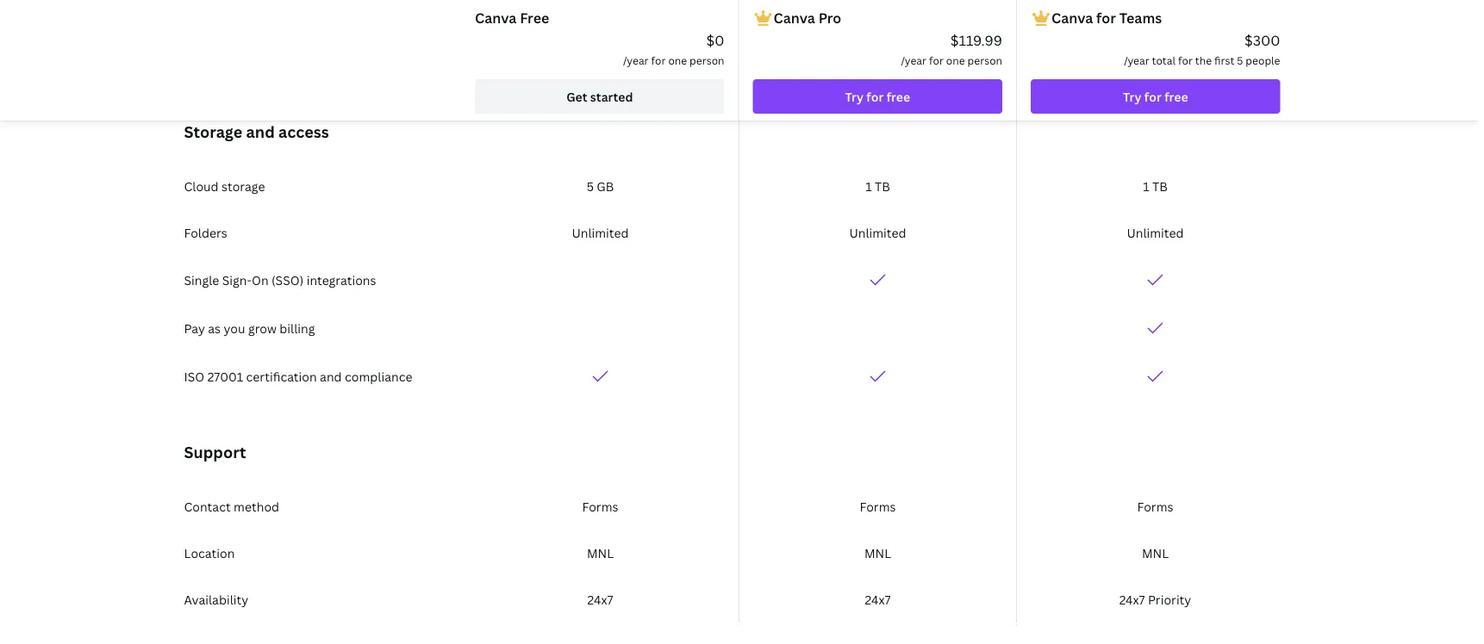 Task type: vqa. For each thing, say whether or not it's contained in the screenshot.


Task type: describe. For each thing, give the bounding box(es) containing it.
iso
[[184, 369, 204, 385]]

iso 27001 certification and compliance
[[184, 369, 412, 385]]

get started
[[566, 88, 633, 105]]

1 1 tb from the left
[[866, 178, 890, 194]]

cloud storage
[[184, 178, 265, 194]]

/year for $0
[[623, 53, 649, 67]]

one for $0
[[668, 53, 687, 67]]

folders
[[184, 225, 227, 241]]

teams
[[1119, 9, 1162, 27]]

1 1 from the left
[[866, 178, 872, 194]]

for inside $119.99 /year for one person
[[929, 53, 944, 67]]

free for $300
[[1165, 88, 1188, 105]]

try for free button for canva pro
[[753, 79, 1003, 114]]

availability
[[184, 592, 248, 608]]

free
[[520, 9, 549, 27]]

method
[[234, 499, 279, 515]]

1 forms from the left
[[582, 499, 618, 515]]

1 horizontal spatial and
[[320, 369, 342, 385]]

grow
[[248, 320, 277, 337]]

priority
[[1148, 592, 1192, 608]]

storage and access
[[184, 121, 329, 142]]

people
[[1246, 53, 1281, 67]]

/year for $119.99
[[901, 53, 927, 67]]

cloud
[[184, 178, 219, 194]]

2 forms from the left
[[860, 499, 896, 515]]

sign-
[[222, 272, 252, 288]]

1 unlimited from the left
[[572, 225, 629, 241]]

2 mnl from the left
[[864, 545, 891, 562]]

5 gb
[[587, 178, 614, 194]]

first
[[1215, 53, 1235, 67]]

2 1 from the left
[[1143, 178, 1150, 194]]

27001
[[207, 369, 243, 385]]

try for free for canva pro
[[845, 88, 910, 105]]

total
[[1152, 53, 1176, 67]]

0 vertical spatial and
[[246, 121, 275, 142]]

2 tb from the left
[[1153, 178, 1168, 194]]

canva for canva free
[[475, 9, 517, 27]]

single sign-on (sso) integrations
[[184, 272, 376, 288]]

for inside the $300 /year total for the first 5 people
[[1178, 53, 1193, 67]]

pay
[[184, 320, 205, 337]]

1 tb from the left
[[875, 178, 890, 194]]

24x7 priority
[[1119, 592, 1192, 608]]

you
[[224, 320, 245, 337]]

location
[[184, 545, 235, 562]]

person for $119.99
[[968, 53, 1003, 67]]

canva for teams
[[1052, 9, 1162, 27]]

2 unlimited from the left
[[849, 225, 906, 241]]

3 mnl from the left
[[1142, 545, 1169, 562]]

2 1 tb from the left
[[1143, 178, 1168, 194]]



Task type: locate. For each thing, give the bounding box(es) containing it.
and
[[246, 121, 275, 142], [320, 369, 342, 385]]

3 unlimited from the left
[[1127, 225, 1184, 241]]

pay as you grow billing
[[184, 320, 315, 337]]

1 horizontal spatial person
[[968, 53, 1003, 67]]

24x7
[[588, 592, 613, 608], [865, 592, 891, 608], [1119, 592, 1145, 608]]

contact method
[[184, 499, 279, 515]]

1 horizontal spatial 1
[[1143, 178, 1150, 194]]

person for $0
[[690, 53, 725, 67]]

try for free
[[845, 88, 910, 105], [1123, 88, 1188, 105]]

one up get started button
[[668, 53, 687, 67]]

try for free for canva for teams
[[1123, 88, 1188, 105]]

1
[[866, 178, 872, 194], [1143, 178, 1150, 194]]

try for free button for canva for teams
[[1031, 79, 1281, 114]]

canva left pro
[[774, 9, 815, 27]]

1 mnl from the left
[[587, 545, 614, 562]]

1 horizontal spatial free
[[1165, 88, 1188, 105]]

2 try for free from the left
[[1123, 88, 1188, 105]]

/year inside $0 /year for one person
[[623, 53, 649, 67]]

on
[[252, 272, 269, 288]]

free for $119.99
[[887, 88, 910, 105]]

integrations
[[307, 272, 376, 288]]

person down $119.99
[[968, 53, 1003, 67]]

canva free
[[475, 9, 549, 27]]

1 horizontal spatial unlimited
[[849, 225, 906, 241]]

tb
[[875, 178, 890, 194], [1153, 178, 1168, 194]]

try for for
[[1123, 88, 1142, 105]]

forms
[[582, 499, 618, 515], [860, 499, 896, 515], [1137, 499, 1174, 515]]

1 /year from the left
[[623, 53, 649, 67]]

unlimited
[[572, 225, 629, 241], [849, 225, 906, 241], [1127, 225, 1184, 241]]

the
[[1195, 53, 1212, 67]]

0 horizontal spatial 1
[[866, 178, 872, 194]]

1 horizontal spatial mnl
[[864, 545, 891, 562]]

mnl
[[587, 545, 614, 562], [864, 545, 891, 562], [1142, 545, 1169, 562]]

0 horizontal spatial try
[[845, 88, 864, 105]]

$0
[[706, 31, 725, 50]]

2 person from the left
[[968, 53, 1003, 67]]

3 /year from the left
[[1124, 53, 1150, 67]]

started
[[590, 88, 633, 105]]

1 vertical spatial 5
[[587, 178, 594, 194]]

access
[[278, 121, 329, 142]]

5 inside the $300 /year total for the first 5 people
[[1237, 53, 1243, 67]]

single
[[184, 272, 219, 288]]

contact
[[184, 499, 231, 515]]

support
[[184, 442, 246, 463]]

person inside $119.99 /year for one person
[[968, 53, 1003, 67]]

try for pro
[[845, 88, 864, 105]]

0 horizontal spatial 5
[[587, 178, 594, 194]]

1 vertical spatial and
[[320, 369, 342, 385]]

0 horizontal spatial try for free button
[[753, 79, 1003, 114]]

person down $0
[[690, 53, 725, 67]]

0 horizontal spatial person
[[690, 53, 725, 67]]

1 horizontal spatial forms
[[860, 499, 896, 515]]

$300 /year total for the first 5 people
[[1124, 31, 1281, 67]]

one down $119.99
[[946, 53, 965, 67]]

get
[[566, 88, 587, 105]]

$0 /year for one person
[[623, 31, 725, 67]]

canva pro
[[774, 9, 842, 27]]

0 vertical spatial 5
[[1237, 53, 1243, 67]]

2 horizontal spatial unlimited
[[1127, 225, 1184, 241]]

$300
[[1245, 31, 1281, 50]]

one inside $0 /year for one person
[[668, 53, 687, 67]]

0 horizontal spatial one
[[668, 53, 687, 67]]

(sso)
[[272, 272, 304, 288]]

1 horizontal spatial /year
[[901, 53, 927, 67]]

/year inside $119.99 /year for one person
[[901, 53, 927, 67]]

one inside $119.99 /year for one person
[[946, 53, 965, 67]]

free down total
[[1165, 88, 1188, 105]]

2 horizontal spatial 24x7
[[1119, 592, 1145, 608]]

0 horizontal spatial canva
[[475, 9, 517, 27]]

1 horizontal spatial one
[[946, 53, 965, 67]]

billing
[[280, 320, 315, 337]]

canva for canva for teams
[[1052, 9, 1093, 27]]

0 horizontal spatial unlimited
[[572, 225, 629, 241]]

1 horizontal spatial try
[[1123, 88, 1142, 105]]

2 horizontal spatial canva
[[1052, 9, 1093, 27]]

3 forms from the left
[[1137, 499, 1174, 515]]

2 one from the left
[[946, 53, 965, 67]]

1 try for free from the left
[[845, 88, 910, 105]]

2 try for free button from the left
[[1031, 79, 1281, 114]]

person inside $0 /year for one person
[[690, 53, 725, 67]]

1 24x7 from the left
[[588, 592, 613, 608]]

5
[[1237, 53, 1243, 67], [587, 178, 594, 194]]

try for free button
[[753, 79, 1003, 114], [1031, 79, 1281, 114]]

and left compliance
[[320, 369, 342, 385]]

free down $119.99 /year for one person in the right top of the page
[[887, 88, 910, 105]]

as
[[208, 320, 221, 337]]

1 canva from the left
[[475, 9, 517, 27]]

one
[[668, 53, 687, 67], [946, 53, 965, 67]]

1 horizontal spatial canva
[[774, 9, 815, 27]]

1 try from the left
[[845, 88, 864, 105]]

2 /year from the left
[[901, 53, 927, 67]]

get started button
[[475, 79, 725, 114]]

one for $119.99
[[946, 53, 965, 67]]

person
[[690, 53, 725, 67], [968, 53, 1003, 67]]

0 horizontal spatial tb
[[875, 178, 890, 194]]

storage
[[222, 178, 265, 194]]

3 24x7 from the left
[[1119, 592, 1145, 608]]

0 horizontal spatial /year
[[623, 53, 649, 67]]

$119.99 /year for one person
[[901, 31, 1003, 67]]

free
[[887, 88, 910, 105], [1165, 88, 1188, 105]]

1 tb
[[866, 178, 890, 194], [1143, 178, 1168, 194]]

/year inside the $300 /year total for the first 5 people
[[1124, 53, 1150, 67]]

0 horizontal spatial 24x7
[[588, 592, 613, 608]]

5 right first
[[1237, 53, 1243, 67]]

pro
[[819, 9, 842, 27]]

/year
[[623, 53, 649, 67], [901, 53, 927, 67], [1124, 53, 1150, 67]]

try
[[845, 88, 864, 105], [1123, 88, 1142, 105]]

1 free from the left
[[887, 88, 910, 105]]

canva for canva pro
[[774, 9, 815, 27]]

2 horizontal spatial mnl
[[1142, 545, 1169, 562]]

0 horizontal spatial forms
[[582, 499, 618, 515]]

canva left teams
[[1052, 9, 1093, 27]]

2 24x7 from the left
[[865, 592, 891, 608]]

2 free from the left
[[1165, 88, 1188, 105]]

storage
[[184, 121, 243, 142]]

for inside $0 /year for one person
[[651, 53, 666, 67]]

1 horizontal spatial 5
[[1237, 53, 1243, 67]]

5 left "gb"
[[587, 178, 594, 194]]

1 try for free button from the left
[[753, 79, 1003, 114]]

canva left free at the left
[[475, 9, 517, 27]]

2 canva from the left
[[774, 9, 815, 27]]

2 try from the left
[[1123, 88, 1142, 105]]

gb
[[597, 178, 614, 194]]

1 horizontal spatial 24x7
[[865, 592, 891, 608]]

1 horizontal spatial 1 tb
[[1143, 178, 1168, 194]]

canva
[[475, 9, 517, 27], [774, 9, 815, 27], [1052, 9, 1093, 27]]

$119.99
[[950, 31, 1003, 50]]

1 person from the left
[[690, 53, 725, 67]]

2 horizontal spatial forms
[[1137, 499, 1174, 515]]

0 horizontal spatial 1 tb
[[866, 178, 890, 194]]

1 horizontal spatial try for free button
[[1031, 79, 1281, 114]]

1 one from the left
[[668, 53, 687, 67]]

3 canva from the left
[[1052, 9, 1093, 27]]

and left access
[[246, 121, 275, 142]]

for
[[1097, 9, 1116, 27], [651, 53, 666, 67], [929, 53, 944, 67], [1178, 53, 1193, 67], [867, 88, 884, 105], [1145, 88, 1162, 105]]

/year for $300
[[1124, 53, 1150, 67]]

0 horizontal spatial free
[[887, 88, 910, 105]]

0 horizontal spatial and
[[246, 121, 275, 142]]

certification
[[246, 369, 317, 385]]

0 horizontal spatial try for free
[[845, 88, 910, 105]]

1 horizontal spatial tb
[[1153, 178, 1168, 194]]

1 horizontal spatial try for free
[[1123, 88, 1188, 105]]

compliance
[[345, 369, 412, 385]]

0 horizontal spatial mnl
[[587, 545, 614, 562]]

2 horizontal spatial /year
[[1124, 53, 1150, 67]]



